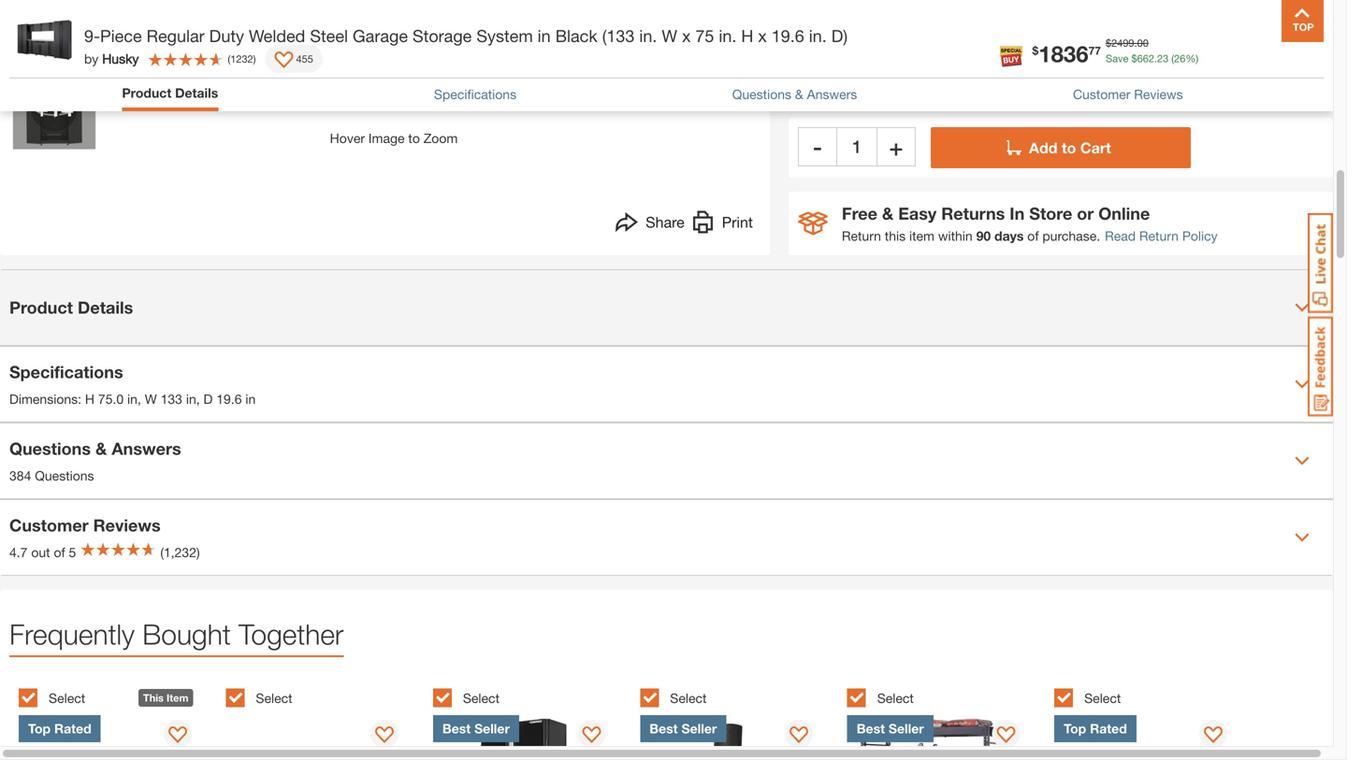 Task type: vqa. For each thing, say whether or not it's contained in the screenshot.
Guides for Project Guides
no



Task type: locate. For each thing, give the bounding box(es) containing it.
$ for 1836
[[1033, 44, 1039, 57]]

in right d
[[246, 392, 256, 407]]

customer up 4.7 out of 5
[[9, 516, 89, 536]]

0 vertical spatial of
[[1028, 229, 1039, 244]]

0 horizontal spatial (
[[228, 53, 230, 65]]

0 horizontal spatial h
[[85, 392, 95, 407]]

share
[[646, 214, 685, 231]]

0 horizontal spatial &
[[95, 439, 107, 459]]

select inside 1 / 6 group
[[49, 691, 85, 707]]

0 horizontal spatial ,
[[137, 392, 141, 407]]

1 horizontal spatial best seller
[[650, 722, 717, 737]]

0 horizontal spatial return
[[842, 229, 881, 244]]

select for 4 / 6 group
[[670, 691, 707, 707]]

1 vertical spatial details
[[78, 298, 133, 318]]

1 horizontal spatial h
[[741, 26, 754, 46]]

& for free & easy returns in store or online
[[882, 204, 894, 224]]

2 caret image from the top
[[1295, 531, 1310, 546]]

1 vertical spatial customer
[[9, 516, 89, 536]]

rated inside 1 / 6 group
[[54, 722, 91, 737]]

306605258_s01 image
[[13, 67, 95, 149]]

of inside free & easy returns in store or online return this item within 90 days of purchase. read return policy
[[1028, 229, 1039, 244]]

& up this
[[882, 204, 894, 224]]

questions
[[732, 86, 792, 102], [9, 439, 91, 459], [35, 469, 94, 484]]

2 , from the left
[[196, 392, 200, 407]]

1 horizontal spatial details
[[175, 85, 218, 101]]

to right the what
[[882, 73, 895, 91]]

2 best seller from the left
[[650, 722, 717, 737]]

3 seller from the left
[[889, 722, 924, 737]]

best for ready-to-assemble 24-gauge steel freestanding garage cabinet in black (36.6 in. w x 72 in. h x 18.3 in. d) image on the bottom left of page
[[442, 722, 471, 737]]

best inside 4 / 6 group
[[650, 722, 678, 737]]

return down "free" at the top right of page
[[842, 229, 881, 244]]

answers down 133
[[112, 439, 181, 459]]

to inside 'button'
[[1062, 139, 1076, 157]]

1 horizontal spatial of
[[1028, 229, 1039, 244]]

reviews
[[1134, 86, 1183, 102], [93, 516, 161, 536]]

reviews up (1,232)
[[93, 516, 161, 536]]

+ button
[[877, 127, 916, 167]]

seller inside 4 / 6 group
[[682, 722, 717, 737]]

best seller inside 5 / 6 group
[[857, 722, 924, 737]]

0 horizontal spatial x
[[682, 26, 691, 46]]

3 best from the left
[[857, 722, 885, 737]]

( right 23
[[1172, 52, 1174, 65]]

of left 5
[[54, 545, 65, 561]]

1 best seller from the left
[[442, 722, 510, 737]]

1 horizontal spatial $
[[1106, 37, 1112, 49]]

0 horizontal spatial in.
[[639, 26, 657, 46]]

1 horizontal spatial display image
[[790, 727, 808, 746]]

x left 75
[[682, 26, 691, 46]]

x right 75
[[758, 26, 767, 46]]

specifications up dimensions: in the left bottom of the page
[[9, 362, 123, 382]]

3 best seller from the left
[[857, 722, 924, 737]]

1 horizontal spatial top rated
[[1064, 722, 1127, 737]]

6 select from the left
[[1085, 691, 1121, 707]]

rated inside "6 / 6" group
[[1090, 722, 1127, 737]]

answers for questions & answers 384 questions
[[112, 439, 181, 459]]

1 vertical spatial specifications
[[9, 362, 123, 382]]

questions & answers
[[732, 86, 857, 102]]

in. left the d)
[[809, 26, 827, 46]]

1 vertical spatial questions
[[9, 439, 91, 459]]

customer reviews button
[[1073, 85, 1183, 104], [1073, 85, 1183, 104]]

4 select from the left
[[670, 691, 707, 707]]

1 horizontal spatial w
[[662, 26, 677, 46]]

1 horizontal spatial specifications
[[434, 86, 517, 102]]

1 horizontal spatial x
[[758, 26, 767, 46]]

( down duty
[[228, 53, 230, 65]]

2 horizontal spatial best seller
[[857, 722, 924, 737]]

1 / 6 group
[[19, 679, 217, 761]]

0 horizontal spatial w
[[145, 392, 157, 407]]

0 horizontal spatial top rated
[[28, 722, 91, 737]]

seller inside 3 / 6 group
[[474, 722, 510, 737]]

None field
[[837, 127, 877, 167]]

.
[[1135, 37, 1137, 49], [1155, 52, 1157, 65]]

1 vertical spatial reviews
[[93, 516, 161, 536]]

what to expect
[[843, 73, 946, 91]]

in
[[538, 26, 551, 46], [127, 392, 137, 407], [186, 392, 196, 407], [246, 392, 256, 407]]

1 vertical spatial caret image
[[1295, 531, 1310, 546]]

(
[[1172, 52, 1174, 65], [228, 53, 230, 65]]

1 rated from the left
[[54, 722, 91, 737]]

1 vertical spatial product details
[[9, 298, 133, 318]]

2 return from the left
[[1140, 229, 1179, 244]]

seller for 4-tier industrial duty steel freestanding garage storage shelving unit in black (77 in. w x 78 in. h x 24 in. d) image at the bottom right of the page
[[889, 722, 924, 737]]

w
[[662, 26, 677, 46], [145, 392, 157, 407]]

best inside 5 / 6 group
[[857, 722, 885, 737]]

1 vertical spatial +
[[890, 134, 903, 160]]

2 horizontal spatial in.
[[809, 26, 827, 46]]

save
[[1106, 52, 1129, 65]]

return
[[842, 229, 881, 244], [1140, 229, 1179, 244]]

by husky
[[84, 51, 139, 66]]

answers inside questions & answers 384 questions
[[112, 439, 181, 459]]

48 in. solid wood surface for regular duty garage storage system image
[[1055, 716, 1232, 761]]

1 horizontal spatial &
[[795, 86, 803, 102]]

,
[[137, 392, 141, 407], [196, 392, 200, 407]]

0 horizontal spatial to
[[408, 131, 420, 146]]

product down husky
[[122, 85, 171, 101]]

1 return from the left
[[842, 229, 881, 244]]

frequently
[[9, 618, 135, 651]]

4-tier industrial duty steel freestanding garage storage shelving unit in black (77 in. w x 78 in. h x 24 in. d) image
[[847, 716, 1025, 761]]

to left zoom
[[408, 131, 420, 146]]

select for 5 / 6 group
[[877, 691, 914, 707]]

2 vertical spatial &
[[95, 439, 107, 459]]

& inside free & easy returns in store or online return this item within 90 days of purchase. read return policy
[[882, 204, 894, 224]]

1 vertical spatial &
[[882, 204, 894, 224]]

, right 75.0
[[137, 392, 141, 407]]

garage
[[353, 26, 408, 46]]

4.7 out of 5
[[9, 545, 76, 561]]

0 horizontal spatial reviews
[[93, 516, 161, 536]]

2 top rated from the left
[[1064, 722, 1127, 737]]

0 horizontal spatial specifications
[[9, 362, 123, 382]]

1 vertical spatial of
[[54, 545, 65, 561]]

0 horizontal spatial +
[[35, 95, 49, 121]]

0 vertical spatial caret image
[[1295, 301, 1310, 316]]

1 top from the left
[[28, 722, 51, 737]]

19.6 right d
[[216, 392, 242, 407]]

2 horizontal spatial &
[[882, 204, 894, 224]]

online
[[1099, 204, 1150, 224]]

2 top from the left
[[1064, 722, 1087, 737]]

to right add
[[1062, 139, 1076, 157]]

customer reviews up 5
[[9, 516, 161, 536]]

1 horizontal spatial 19.6
[[772, 26, 804, 46]]

specifications dimensions: h 75.0 in , w 133 in , d 19.6 in
[[9, 362, 256, 407]]

1 vertical spatial 19.6
[[216, 392, 242, 407]]

90
[[976, 229, 991, 244]]

h inside specifications dimensions: h 75.0 in , w 133 in , d 19.6 in
[[85, 392, 95, 407]]

0 horizontal spatial display image
[[168, 727, 187, 746]]

d)
[[832, 26, 848, 46]]

0 vertical spatial h
[[741, 26, 754, 46]]

in. right (133
[[639, 26, 657, 46]]

product
[[122, 85, 171, 101], [9, 298, 73, 318]]

0 vertical spatial caret image
[[1295, 454, 1310, 469]]

h right 75
[[741, 26, 754, 46]]

questions & answers 384 questions
[[9, 439, 181, 484]]

2 display image from the left
[[790, 727, 808, 746]]

2 / 6 group
[[226, 679, 424, 761]]

19.6 left the d)
[[772, 26, 804, 46]]

select up 4-tier industrial duty steel freestanding garage storage shelving unit in black (77 in. w x 78 in. h x 24 in. d) image at the bottom right of the page
[[877, 691, 914, 707]]

2 select from the left
[[256, 691, 292, 707]]

1 horizontal spatial (
[[1172, 52, 1174, 65]]

share button
[[616, 211, 685, 239]]

0 horizontal spatial rated
[[54, 722, 91, 737]]

( inside $ 2499 . 00 save $ 662 . 23 ( 26 %)
[[1172, 52, 1174, 65]]

storage
[[413, 26, 472, 46]]

in
[[1010, 204, 1025, 224]]

+ inside button
[[890, 134, 903, 160]]

1 horizontal spatial +
[[890, 134, 903, 160]]

0 vertical spatial w
[[662, 26, 677, 46]]

h
[[741, 26, 754, 46], [85, 392, 95, 407]]

caret image
[[1295, 454, 1310, 469], [1295, 531, 1310, 546]]

select
[[49, 691, 85, 707], [256, 691, 292, 707], [463, 691, 500, 707], [670, 691, 707, 707], [877, 691, 914, 707], [1085, 691, 1121, 707]]

$
[[1106, 37, 1112, 49], [1033, 44, 1039, 57], [1132, 52, 1137, 65]]

best seller inside 4 / 6 group
[[650, 722, 717, 737]]

seller inside 5 / 6 group
[[889, 722, 924, 737]]

0 vertical spatial reviews
[[1134, 86, 1183, 102]]

1 vertical spatial h
[[85, 392, 95, 407]]

store
[[1029, 204, 1073, 224]]

to inside button
[[882, 73, 895, 91]]

details down regular
[[175, 85, 218, 101]]

1 top rated from the left
[[28, 722, 91, 737]]

2 horizontal spatial seller
[[889, 722, 924, 737]]

reviews down 23
[[1134, 86, 1183, 102]]

0 vertical spatial answers
[[807, 86, 857, 102]]

top rated inside 1 / 6 group
[[28, 722, 91, 737]]

select up 1/8 in zinc plated steel pegboard organizer assortment kit (43-piece) image
[[256, 691, 292, 707]]

3 / 6 group
[[433, 679, 631, 761]]

0 horizontal spatial seller
[[474, 722, 510, 737]]

top rated inside "6 / 6" group
[[1064, 722, 1127, 737]]

of right days
[[1028, 229, 1039, 244]]

1 horizontal spatial ,
[[196, 392, 200, 407]]

select for 2 / 6 group
[[256, 691, 292, 707]]

0 horizontal spatial 19.6
[[216, 392, 242, 407]]

display image inside 1 / 6 group
[[168, 727, 187, 746]]

1 display image from the left
[[168, 727, 187, 746]]

display image inside 4 / 6 group
[[790, 727, 808, 746]]

caret image for customer reviews
[[1295, 531, 1310, 546]]

best seller for 4-tier industrial duty steel freestanding garage storage shelving unit in black (77 in. w x 78 in. h x 24 in. d) image at the bottom right of the page
[[857, 722, 924, 737]]

2 ( from the left
[[228, 53, 230, 65]]

1 vertical spatial .
[[1155, 52, 1157, 65]]

1 horizontal spatial in.
[[719, 26, 737, 46]]

1 horizontal spatial seller
[[682, 722, 717, 737]]

2 horizontal spatial best
[[857, 722, 885, 737]]

details
[[175, 85, 218, 101], [78, 298, 133, 318]]

$ right save
[[1132, 52, 1137, 65]]

customer reviews down save
[[1073, 86, 1183, 102]]

3 select from the left
[[463, 691, 500, 707]]

1 ( from the left
[[1172, 52, 1174, 65]]

0 horizontal spatial best
[[442, 722, 471, 737]]

product details
[[122, 85, 218, 101], [9, 298, 133, 318]]

select up ready-to-assemble 24-gauge steel freestanding garage cabinet in black (36.6 in. w x 72 in. h x 18.3 in. d) image on the bottom left of page
[[463, 691, 500, 707]]

display image
[[275, 51, 293, 70], [375, 727, 394, 746], [583, 727, 601, 746], [997, 727, 1016, 746], [1204, 727, 1223, 746]]

w left 75
[[662, 26, 677, 46]]

1 vertical spatial answers
[[112, 439, 181, 459]]

2 horizontal spatial to
[[1062, 139, 1076, 157]]

1 horizontal spatial to
[[882, 73, 895, 91]]

best inside 3 / 6 group
[[442, 722, 471, 737]]

hover image to zoom button
[[113, 0, 675, 149]]

+ down what to expect button
[[890, 134, 903, 160]]

of
[[1028, 229, 1039, 244], [54, 545, 65, 561]]

$ right 77
[[1106, 37, 1112, 49]]

display image
[[168, 727, 187, 746], [790, 727, 808, 746]]

5 / 6 group
[[847, 679, 1045, 761]]

hover
[[330, 131, 365, 146]]

2 seller from the left
[[682, 722, 717, 737]]

0 horizontal spatial answers
[[112, 439, 181, 459]]

+ down product image
[[35, 95, 49, 121]]

customer
[[1073, 86, 1131, 102], [9, 516, 89, 536]]

0 horizontal spatial details
[[78, 298, 133, 318]]

within
[[938, 229, 973, 244]]

. left 26
[[1155, 52, 1157, 65]]

1 caret image from the top
[[1295, 454, 1310, 469]]

questions for questions & answers
[[732, 86, 792, 102]]

0 vertical spatial product
[[122, 85, 171, 101]]

select inside 2 / 6 group
[[256, 691, 292, 707]]

0 vertical spatial 19.6
[[772, 26, 804, 46]]

0 vertical spatial customer reviews
[[1073, 86, 1183, 102]]

1 horizontal spatial best
[[650, 722, 678, 737]]

$ inside $ 1836 77
[[1033, 44, 1039, 57]]

75.0
[[98, 392, 124, 407]]

customer reviews
[[1073, 86, 1183, 102], [9, 516, 161, 536]]

2 caret image from the top
[[1295, 377, 1310, 392]]

0 horizontal spatial top
[[28, 722, 51, 737]]

0 vertical spatial specifications
[[434, 86, 517, 102]]

662
[[1137, 52, 1155, 65]]

h left 75.0
[[85, 392, 95, 407]]

ready-to-assemble 24-gauge steel freestanding garage cabinet in black (36.6 in. w x 72 in. h x 18.3 in. d) image
[[433, 716, 611, 761]]

1 caret image from the top
[[1295, 301, 1310, 316]]

select inside "6 / 6" group
[[1085, 691, 1121, 707]]

2 best from the left
[[650, 722, 678, 737]]

to inside button
[[408, 131, 420, 146]]

1/8 in zinc plated steel pegboard organizer assortment kit (43-piece) image
[[226, 716, 403, 761]]

1 horizontal spatial customer reviews
[[1073, 86, 1183, 102]]

0 horizontal spatial of
[[54, 545, 65, 561]]

& inside questions & answers 384 questions
[[95, 439, 107, 459]]

0 horizontal spatial best seller
[[442, 722, 510, 737]]

, left d
[[196, 392, 200, 407]]

1 horizontal spatial top
[[1064, 722, 1087, 737]]

select up 18 in. x 100 in. black premium solid drawer liner image
[[670, 691, 707, 707]]

1 horizontal spatial customer
[[1073, 86, 1131, 102]]

%)
[[1186, 52, 1199, 65]]

+ for +
[[890, 134, 903, 160]]

details up specifications dimensions: h 75.0 in , w 133 in , d 19.6 in
[[78, 298, 133, 318]]

rated
[[54, 722, 91, 737], [1090, 722, 1127, 737]]

1 horizontal spatial return
[[1140, 229, 1179, 244]]

specifications up zoom
[[434, 86, 517, 102]]

feedback link image
[[1308, 316, 1333, 417]]

1 best from the left
[[442, 722, 471, 737]]

1 seller from the left
[[474, 722, 510, 737]]

1 horizontal spatial answers
[[807, 86, 857, 102]]

x
[[682, 26, 691, 46], [758, 26, 767, 46]]

18 in. x 100 in. black premium solid drawer liner image
[[640, 716, 818, 761]]

top inside 1 / 6 group
[[28, 722, 51, 737]]

& down 75.0
[[95, 439, 107, 459]]

in left black
[[538, 26, 551, 46]]

1 select from the left
[[49, 691, 85, 707]]

dimensions:
[[9, 392, 81, 407]]

1 vertical spatial caret image
[[1295, 377, 1310, 392]]

answers up -
[[807, 86, 857, 102]]

select down frequently
[[49, 691, 85, 707]]

select for "6 / 6" group
[[1085, 691, 1121, 707]]

answers for questions & answers
[[807, 86, 857, 102]]

1 horizontal spatial rated
[[1090, 722, 1127, 737]]

455 button
[[265, 45, 323, 73]]

$ for 2499
[[1106, 37, 1112, 49]]

in. right 75
[[719, 26, 737, 46]]

1836
[[1039, 40, 1089, 67]]

1 horizontal spatial .
[[1155, 52, 1157, 65]]

& up - 'button'
[[795, 86, 803, 102]]

best for 4-tier industrial duty steel freestanding garage storage shelving unit in black (77 in. w x 78 in. h x 24 in. d) image at the bottom right of the page
[[857, 722, 885, 737]]

top rated
[[28, 722, 91, 737], [1064, 722, 1127, 737]]

product details button
[[122, 83, 218, 107], [122, 83, 218, 103], [0, 271, 1333, 345]]

. up 662
[[1135, 37, 1137, 49]]

0 horizontal spatial customer reviews
[[9, 516, 161, 536]]

select inside 3 / 6 group
[[463, 691, 500, 707]]

4.7
[[9, 545, 28, 561]]

best seller
[[442, 722, 510, 737], [650, 722, 717, 737], [857, 722, 924, 737]]

0 horizontal spatial $
[[1033, 44, 1039, 57]]

1 vertical spatial w
[[145, 392, 157, 407]]

5 select from the left
[[877, 691, 914, 707]]

item
[[167, 693, 188, 705]]

0 vertical spatial questions
[[732, 86, 792, 102]]

black
[[555, 26, 598, 46]]

2 rated from the left
[[1090, 722, 1127, 737]]

customer down save
[[1073, 86, 1131, 102]]

seller
[[474, 722, 510, 737], [682, 722, 717, 737], [889, 722, 924, 737]]

select inside 5 / 6 group
[[877, 691, 914, 707]]

0 horizontal spatial .
[[1135, 37, 1137, 49]]

1 in. from the left
[[639, 26, 657, 46]]

product up dimensions: in the left bottom of the page
[[9, 298, 73, 318]]

caret image
[[1295, 301, 1310, 316], [1295, 377, 1310, 392]]

w left 133
[[145, 392, 157, 407]]

return right read
[[1140, 229, 1179, 244]]

1 vertical spatial product
[[9, 298, 73, 318]]

select for 3 / 6 group
[[463, 691, 500, 707]]

specifications button
[[434, 85, 517, 104], [434, 85, 517, 104]]

easy
[[898, 204, 937, 224]]

best seller inside 3 / 6 group
[[442, 722, 510, 737]]

$ left 77
[[1033, 44, 1039, 57]]

select up "48 in. solid wood surface for regular duty garage storage system" image
[[1085, 691, 1121, 707]]

system
[[477, 26, 533, 46]]

0 vertical spatial +
[[35, 95, 49, 121]]

specifications
[[434, 86, 517, 102], [9, 362, 123, 382]]

specifications inside specifications dimensions: h 75.0 in , w 133 in , d 19.6 in
[[9, 362, 123, 382]]

select inside 4 / 6 group
[[670, 691, 707, 707]]



Task type: describe. For each thing, give the bounding box(es) containing it.
together
[[239, 618, 344, 651]]

0 vertical spatial customer
[[1073, 86, 1131, 102]]

add
[[1029, 139, 1058, 157]]

)
[[253, 53, 256, 65]]

this
[[143, 693, 164, 705]]

display image for rated
[[168, 727, 187, 746]]

1 horizontal spatial reviews
[[1134, 86, 1183, 102]]

specifications for specifications dimensions: h 75.0 in , w 133 in , d 19.6 in
[[9, 362, 123, 382]]

23
[[1157, 52, 1169, 65]]

d
[[204, 392, 213, 407]]

days
[[995, 229, 1024, 244]]

5
[[69, 545, 76, 561]]

26
[[1174, 52, 1186, 65]]

read
[[1105, 229, 1136, 244]]

2 horizontal spatial $
[[1132, 52, 1137, 65]]

( 1232 )
[[228, 53, 256, 65]]

image
[[369, 131, 405, 146]]

- button
[[798, 127, 837, 167]]

2 in. from the left
[[719, 26, 737, 46]]

icon image
[[798, 212, 828, 236]]

19.6 inside specifications dimensions: h 75.0 in , w 133 in , d 19.6 in
[[216, 392, 242, 407]]

seller for 18 in. x 100 in. black premium solid drawer liner image
[[682, 722, 717, 737]]

purchase.
[[1043, 229, 1100, 244]]

duty
[[209, 26, 244, 46]]

add to cart
[[1029, 139, 1111, 157]]

(1,232)
[[160, 545, 200, 561]]

+ 14
[[35, 95, 73, 121]]

out
[[31, 545, 50, 561]]

9-piece regular duty welded steel garage storage system in black (133 in. w x 75 in. h x 19.6 in. d)
[[84, 26, 848, 46]]

best for 18 in. x 100 in. black premium solid drawer liner image
[[650, 722, 678, 737]]

top button
[[1282, 0, 1324, 42]]

frequently bought together
[[9, 618, 344, 651]]

or
[[1077, 204, 1094, 224]]

specifications for specifications
[[434, 86, 517, 102]]

1 , from the left
[[137, 392, 141, 407]]

2 vertical spatial questions
[[35, 469, 94, 484]]

top inside "6 / 6" group
[[1064, 722, 1087, 737]]

expect
[[900, 73, 946, 91]]

1 horizontal spatial product
[[122, 85, 171, 101]]

1 x from the left
[[682, 26, 691, 46]]

returns
[[942, 204, 1005, 224]]

0 vertical spatial details
[[175, 85, 218, 101]]

display image for 5 / 6 group
[[997, 727, 1016, 746]]

in left d
[[186, 392, 196, 407]]

& for questions & answers
[[95, 439, 107, 459]]

0 horizontal spatial customer
[[9, 516, 89, 536]]

caret image for questions & answers
[[1295, 454, 1310, 469]]

best seller for ready-to-assemble 24-gauge steel freestanding garage cabinet in black (36.6 in. w x 72 in. h x 18.3 in. d) image on the bottom left of page
[[442, 722, 510, 737]]

free & easy returns in store or online return this item within 90 days of purchase. read return policy
[[842, 204, 1218, 244]]

5983196664001 image
[[13, 0, 95, 50]]

1 vertical spatial customer reviews
[[9, 516, 161, 536]]

3 in. from the left
[[809, 26, 827, 46]]

request
[[869, 39, 925, 57]]

(133
[[602, 26, 635, 46]]

1232
[[230, 53, 253, 65]]

77
[[1089, 44, 1101, 57]]

free
[[842, 204, 878, 224]]

what to expect button
[[843, 72, 965, 95]]

+ for + 14
[[35, 95, 49, 121]]

service
[[1005, 39, 1052, 57]]

this item
[[143, 693, 188, 705]]

to for what
[[882, 73, 895, 91]]

display image inside 455 dropdown button
[[275, 51, 293, 70]]

hover image to zoom
[[330, 131, 458, 146]]

select for 1 / 6 group on the left bottom of page
[[49, 691, 85, 707]]

133
[[161, 392, 182, 407]]

zoom
[[424, 131, 458, 146]]

read return policy link
[[1105, 227, 1218, 246]]

75
[[696, 26, 714, 46]]

seller for ready-to-assemble 24-gauge steel freestanding garage cabinet in black (36.6 in. w x 72 in. h x 18.3 in. d) image on the bottom left of page
[[474, 722, 510, 737]]

14
[[49, 95, 73, 121]]

add to cart button
[[931, 127, 1191, 169]]

$ 2499 . 00 save $ 662 . 23 ( 26 %)
[[1106, 37, 1199, 65]]

384
[[9, 469, 31, 484]]

request installation service
[[869, 39, 1052, 57]]

$ 1836 77
[[1033, 40, 1101, 67]]

by
[[84, 51, 99, 66]]

display image for "6 / 6" group
[[1204, 727, 1223, 746]]

policy
[[1183, 229, 1218, 244]]

installation
[[929, 39, 1001, 57]]

0 vertical spatial .
[[1135, 37, 1137, 49]]

455
[[296, 53, 313, 65]]

-
[[813, 134, 822, 160]]

best seller for 18 in. x 100 in. black premium solid drawer liner image
[[650, 722, 717, 737]]

steel
[[310, 26, 348, 46]]

9-
[[84, 26, 100, 46]]

cart
[[1081, 139, 1111, 157]]

00
[[1137, 37, 1149, 49]]

product image image
[[14, 9, 75, 70]]

item
[[909, 229, 935, 244]]

to for add
[[1062, 139, 1076, 157]]

display image for 3 / 6 group
[[583, 727, 601, 746]]

6 / 6 group
[[1055, 679, 1252, 761]]

2 x from the left
[[758, 26, 767, 46]]

husky
[[102, 51, 139, 66]]

live chat image
[[1308, 213, 1333, 313]]

2499
[[1112, 37, 1135, 49]]

in right 75.0
[[127, 392, 137, 407]]

print button
[[692, 211, 753, 239]]

this
[[885, 229, 906, 244]]

regular
[[147, 26, 205, 46]]

w inside specifications dimensions: h 75.0 in , w 133 in , d 19.6 in
[[145, 392, 157, 407]]

what
[[843, 73, 878, 91]]

welded
[[249, 26, 305, 46]]

display image for seller
[[790, 727, 808, 746]]

bought
[[142, 618, 231, 651]]

0 vertical spatial &
[[795, 86, 803, 102]]

print
[[722, 214, 753, 231]]

questions for questions & answers 384 questions
[[9, 439, 91, 459]]

0 vertical spatial product details
[[122, 85, 218, 101]]

4 / 6 group
[[640, 679, 838, 761]]

piece
[[100, 26, 142, 46]]



